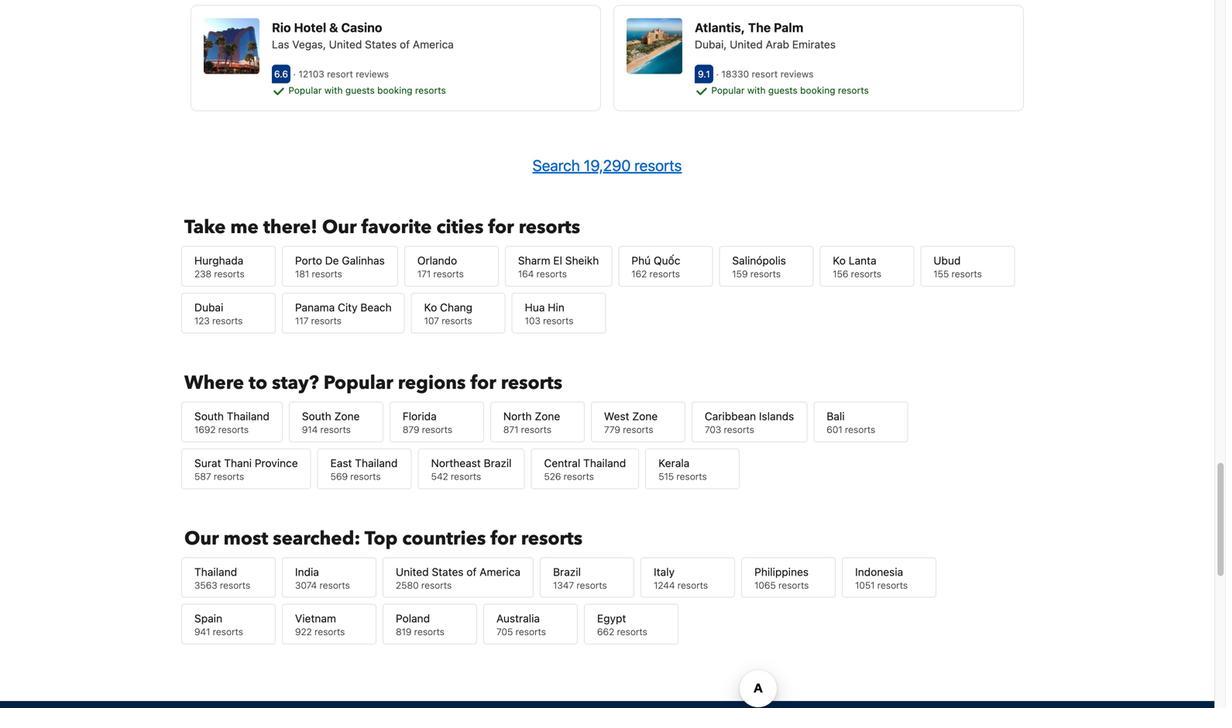 Task type: describe. For each thing, give the bounding box(es) containing it.
resorts inside vietnam 922 resorts
[[315, 627, 345, 637]]

resorts inside the kerala 515 resorts
[[677, 471, 707, 482]]

resorts inside hurghada 238 resorts
[[214, 269, 245, 279]]

atlantis,
[[695, 20, 746, 35]]

resorts inside west zone 779 resorts
[[623, 424, 654, 435]]

819
[[396, 627, 412, 637]]

resorts inside dubai 123 resorts
[[212, 315, 243, 326]]

panama
[[295, 301, 335, 314]]

guests for &
[[346, 85, 375, 96]]

resorts inside orlando 171 resorts
[[434, 269, 464, 279]]

resorts inside bali 601 resorts
[[845, 424, 876, 435]]

me
[[230, 215, 259, 240]]

with for casino
[[325, 85, 343, 96]]

107
[[424, 315, 439, 326]]

thailand for central thailand
[[584, 457, 626, 469]]

705
[[497, 627, 513, 637]]

atlantis, the palm link
[[695, 18, 1011, 37]]

bali 601 resorts
[[827, 410, 876, 435]]

1 horizontal spatial popular
[[324, 370, 394, 396]]

171
[[418, 269, 431, 279]]

1051
[[856, 580, 875, 591]]

of inside rio hotel & casino las vegas, united states of america
[[400, 38, 410, 51]]

orlando 171 resorts
[[418, 254, 464, 279]]

ubud 155 resorts
[[934, 254, 982, 279]]

where to stay? popular regions for resorts
[[184, 370, 563, 396]]

india 3074 resorts
[[295, 566, 350, 591]]

resorts inside 'salinópolis 159 resorts'
[[751, 269, 781, 279]]

searched:
[[273, 526, 361, 552]]

phú
[[632, 254, 651, 267]]

lanta
[[849, 254, 877, 267]]

quốc
[[654, 254, 681, 267]]

922
[[295, 627, 312, 637]]

south for south zone
[[302, 410, 332, 423]]

america inside united states of america 2580 resorts
[[480, 566, 521, 578]]

beach
[[361, 301, 392, 314]]

zone for north zone
[[535, 410, 560, 423]]

chang
[[440, 301, 473, 314]]

phú quốc 162 resorts
[[632, 254, 681, 279]]

caribbean islands 703 resorts
[[705, 410, 795, 435]]

526
[[544, 471, 561, 482]]

with for dubai,
[[748, 85, 766, 96]]

resorts inside india 3074 resorts
[[320, 580, 350, 591]]

156
[[833, 269, 849, 279]]

vegas,
[[292, 38, 326, 51]]

regions
[[398, 370, 466, 396]]

guests for palm
[[769, 85, 798, 96]]

palm
[[774, 20, 804, 35]]

0 vertical spatial for
[[488, 215, 514, 240]]

india
[[295, 566, 319, 578]]

australia
[[497, 612, 540, 625]]

popular with guests booking resorts for rio hotel & casino
[[286, 85, 446, 96]]

resorts inside italy 1244 resorts
[[678, 580, 708, 591]]

east
[[331, 457, 352, 469]]

resorts down rio hotel & casino link
[[415, 85, 446, 96]]

west
[[604, 410, 630, 423]]

587
[[195, 471, 211, 482]]

search 19,290 resorts link
[[533, 156, 682, 174]]

resorts inside ko chang 107 resorts
[[442, 315, 472, 326]]

where
[[184, 370, 244, 396]]

6.6
[[274, 68, 288, 79]]

662
[[597, 627, 615, 637]]

from 876 reviews element for palm
[[716, 68, 817, 79]]

panama city beach 117 resorts
[[295, 301, 392, 326]]

resorts up north
[[501, 370, 563, 396]]

18330 resort reviews
[[719, 68, 817, 79]]

resorts inside central thailand 526 resorts
[[564, 471, 594, 482]]

porto de galinhas 181 resorts
[[295, 254, 385, 279]]

resorts inside hua hin 103 resorts
[[543, 315, 574, 326]]

countries
[[402, 526, 486, 552]]

from 876 reviews element for &
[[293, 68, 392, 79]]

states inside rio hotel & casino las vegas, united states of america
[[365, 38, 397, 51]]

brazil inside northeast brazil 542 resorts
[[484, 457, 512, 469]]

south thailand 1692 resorts
[[195, 410, 270, 435]]

emirates
[[793, 38, 836, 51]]

1065
[[755, 580, 776, 591]]

brazil 1347 resorts
[[553, 566, 607, 591]]

south zone 914 resorts
[[302, 410, 360, 435]]

resorts inside the north zone 871 resorts
[[521, 424, 552, 435]]

central
[[544, 457, 581, 469]]

resorts up the el
[[519, 215, 580, 240]]

las
[[272, 38, 289, 51]]

the
[[748, 20, 771, 35]]

northeast
[[431, 457, 481, 469]]

hurghada
[[195, 254, 244, 267]]

resorts inside porto de galinhas 181 resorts
[[312, 269, 342, 279]]

popular with guests booking resorts for atlantis, the palm
[[709, 85, 869, 96]]

take me there! our favorite cities for resorts
[[184, 215, 580, 240]]

take
[[184, 215, 226, 240]]

to
[[249, 370, 267, 396]]

our most searched: top countries for resorts
[[184, 526, 583, 552]]

salinópolis 159 resorts
[[733, 254, 786, 279]]

west zone 779 resorts
[[604, 410, 658, 435]]

scored 9.1 element
[[695, 65, 714, 83]]

resorts inside the philippines 1065 resorts
[[779, 580, 809, 591]]

155
[[934, 269, 950, 279]]

resorts right 19,290
[[635, 156, 682, 174]]

515
[[659, 471, 674, 482]]

6.6 12103 resort reviews
[[274, 68, 392, 79]]

2 resort from the left
[[752, 68, 778, 79]]

resorts inside east thailand 569 resorts
[[350, 471, 381, 482]]

3563
[[195, 580, 217, 591]]

hua hin 103 resorts
[[525, 301, 574, 326]]

poland 819 resorts
[[396, 612, 445, 637]]

united states of america 2580 resorts
[[396, 566, 521, 591]]

resorts inside northeast brazil 542 resorts
[[451, 471, 481, 482]]

salinópolis
[[733, 254, 786, 267]]

zone for south zone
[[334, 410, 360, 423]]

australia 705 resorts
[[497, 612, 546, 637]]

philippines
[[755, 566, 809, 578]]

vietnam
[[295, 612, 336, 625]]

thailand inside thailand 3563 resorts
[[195, 566, 237, 578]]

popular for dubai,
[[712, 85, 745, 96]]

1347
[[553, 580, 574, 591]]

thani
[[224, 457, 252, 469]]

united inside united states of america 2580 resorts
[[396, 566, 429, 578]]

united inside rio hotel & casino las vegas, united states of america
[[329, 38, 362, 51]]



Task type: locate. For each thing, give the bounding box(es) containing it.
0 vertical spatial of
[[400, 38, 410, 51]]

hurghada 238 resorts
[[195, 254, 245, 279]]

resorts down indonesia
[[878, 580, 908, 591]]

states
[[365, 38, 397, 51], [432, 566, 464, 578]]

resorts down the florida
[[422, 424, 453, 435]]

rio hotel & casino link
[[272, 18, 588, 37]]

0 horizontal spatial resort
[[327, 68, 353, 79]]

city
[[338, 301, 358, 314]]

brazil inside brazil 1347 resorts
[[553, 566, 581, 578]]

guests down 6.6 12103 resort reviews
[[346, 85, 375, 96]]

0 horizontal spatial states
[[365, 38, 397, 51]]

booking down "emirates"
[[801, 85, 836, 96]]

resorts inside spain 941 resorts
[[213, 627, 243, 637]]

1 horizontal spatial popular with guests booking resorts
[[709, 85, 869, 96]]

el
[[554, 254, 563, 267]]

thailand for south thailand
[[227, 410, 270, 423]]

resorts down egypt
[[617, 627, 648, 637]]

resorts down thani
[[214, 471, 244, 482]]

de
[[325, 254, 339, 267]]

north zone 871 resorts
[[504, 410, 560, 435]]

resorts down vietnam
[[315, 627, 345, 637]]

thailand down to
[[227, 410, 270, 423]]

0 horizontal spatial of
[[400, 38, 410, 51]]

1 vertical spatial brazil
[[553, 566, 581, 578]]

0 horizontal spatial brazil
[[484, 457, 512, 469]]

our left most
[[184, 526, 219, 552]]

1 horizontal spatial our
[[322, 215, 357, 240]]

resorts inside florida 879 resorts
[[422, 424, 453, 435]]

rio hotel & casino image
[[204, 18, 260, 74]]

ubud
[[934, 254, 961, 267]]

3 zone from the left
[[633, 410, 658, 423]]

0 horizontal spatial booking
[[378, 85, 413, 96]]

for for countries
[[491, 526, 517, 552]]

1 horizontal spatial from 876 reviews element
[[716, 68, 817, 79]]

ko inside ko chang 107 resorts
[[424, 301, 437, 314]]

italy 1244 resorts
[[654, 566, 708, 591]]

resorts down 'lanta'
[[851, 269, 882, 279]]

103
[[525, 315, 541, 326]]

philippines 1065 resorts
[[755, 566, 809, 591]]

1 horizontal spatial resort
[[752, 68, 778, 79]]

of inside united states of america 2580 resorts
[[467, 566, 477, 578]]

3074
[[295, 580, 317, 591]]

ko up 156
[[833, 254, 846, 267]]

1 south from the left
[[195, 410, 224, 423]]

ko
[[833, 254, 846, 267], [424, 301, 437, 314]]

popular with guests booking resorts down 18330 resort reviews
[[709, 85, 869, 96]]

resort right 12103
[[327, 68, 353, 79]]

resorts right 1244
[[678, 580, 708, 591]]

0 horizontal spatial guests
[[346, 85, 375, 96]]

0 vertical spatial our
[[322, 215, 357, 240]]

779
[[604, 424, 621, 435]]

south up "1692"
[[195, 410, 224, 423]]

0 horizontal spatial from 876 reviews element
[[293, 68, 392, 79]]

booking
[[378, 85, 413, 96], [801, 85, 836, 96]]

south
[[195, 410, 224, 423], [302, 410, 332, 423]]

for right countries
[[491, 526, 517, 552]]

2 south from the left
[[302, 410, 332, 423]]

resorts down north
[[521, 424, 552, 435]]

ko inside ko lanta 156 resorts
[[833, 254, 846, 267]]

egypt
[[597, 612, 626, 625]]

with down 6.6 12103 resort reviews
[[325, 85, 343, 96]]

117
[[295, 315, 309, 326]]

resorts down caribbean
[[724, 424, 755, 435]]

1 reviews from the left
[[356, 68, 389, 79]]

1 vertical spatial america
[[480, 566, 521, 578]]

resorts inside south thailand 1692 resorts
[[218, 424, 249, 435]]

thailand up 3563
[[195, 566, 237, 578]]

703
[[705, 424, 722, 435]]

booking down rio hotel & casino las vegas, united states of america
[[378, 85, 413, 96]]

guests down 18330 resort reviews
[[769, 85, 798, 96]]

resorts right 569
[[350, 471, 381, 482]]

0 horizontal spatial zone
[[334, 410, 360, 423]]

1 guests from the left
[[346, 85, 375, 96]]

resorts down de
[[312, 269, 342, 279]]

resort right 18330 at the right top of page
[[752, 68, 778, 79]]

there!
[[263, 215, 318, 240]]

2 with from the left
[[748, 85, 766, 96]]

resorts down 'spain'
[[213, 627, 243, 637]]

zone down where to stay? popular regions for resorts
[[334, 410, 360, 423]]

123
[[195, 315, 210, 326]]

resorts down poland
[[414, 627, 445, 637]]

2 guests from the left
[[769, 85, 798, 96]]

of down rio hotel & casino link
[[400, 38, 410, 51]]

resorts right "1692"
[[218, 424, 249, 435]]

1692
[[195, 424, 216, 435]]

resorts down dubai
[[212, 315, 243, 326]]

thailand right east
[[355, 457, 398, 469]]

0 horizontal spatial popular with guests booking resorts
[[286, 85, 446, 96]]

from 876 reviews element containing 12103 resort reviews
[[293, 68, 392, 79]]

for for regions
[[471, 370, 497, 396]]

0 horizontal spatial america
[[413, 38, 454, 51]]

brazil up 1347
[[553, 566, 581, 578]]

2 zone from the left
[[535, 410, 560, 423]]

with
[[325, 85, 343, 96], [748, 85, 766, 96]]

popular down 12103
[[289, 85, 322, 96]]

2 vertical spatial for
[[491, 526, 517, 552]]

east thailand 569 resorts
[[331, 457, 398, 482]]

zone right west
[[633, 410, 658, 423]]

arab
[[766, 38, 790, 51]]

florida
[[403, 410, 437, 423]]

popular up south zone 914 resorts
[[324, 370, 394, 396]]

thailand inside south thailand 1692 resorts
[[227, 410, 270, 423]]

north
[[504, 410, 532, 423]]

1 vertical spatial of
[[467, 566, 477, 578]]

1 horizontal spatial states
[[432, 566, 464, 578]]

atlantis, the palm dubai, united arab emirates
[[695, 20, 836, 51]]

1244
[[654, 580, 675, 591]]

resorts inside the egypt 662 resorts
[[617, 627, 648, 637]]

for right the cities
[[488, 215, 514, 240]]

resorts inside ko lanta 156 resorts
[[851, 269, 882, 279]]

thailand inside east thailand 569 resorts
[[355, 457, 398, 469]]

resorts right 2580
[[421, 580, 452, 591]]

0 vertical spatial brazil
[[484, 457, 512, 469]]

our up de
[[322, 215, 357, 240]]

resorts inside thailand 3563 resorts
[[220, 580, 250, 591]]

thailand inside central thailand 526 resorts
[[584, 457, 626, 469]]

resorts right 3074
[[320, 580, 350, 591]]

south for south thailand
[[195, 410, 224, 423]]

scored 6.6 element
[[272, 65, 291, 83]]

booking for atlantis, the palm
[[801, 85, 836, 96]]

popular down 18330 at the right top of page
[[712, 85, 745, 96]]

resorts inside brazil 1347 resorts
[[577, 580, 607, 591]]

162
[[632, 269, 647, 279]]

poland
[[396, 612, 430, 625]]

238
[[195, 269, 212, 279]]

0 horizontal spatial with
[[325, 85, 343, 96]]

resorts down quốc
[[650, 269, 680, 279]]

1 vertical spatial states
[[432, 566, 464, 578]]

1 vertical spatial for
[[471, 370, 497, 396]]

resorts inside surat thani province 587 resorts
[[214, 471, 244, 482]]

galinhas
[[342, 254, 385, 267]]

1 from 876 reviews element from the left
[[293, 68, 392, 79]]

from 876 reviews element
[[293, 68, 392, 79], [716, 68, 817, 79]]

search 19,290 resorts
[[533, 156, 682, 174]]

159
[[733, 269, 748, 279]]

181
[[295, 269, 309, 279]]

america down rio hotel & casino link
[[413, 38, 454, 51]]

2580
[[396, 580, 419, 591]]

0 vertical spatial ko
[[833, 254, 846, 267]]

2 horizontal spatial united
[[730, 38, 763, 51]]

resorts right 1347
[[577, 580, 607, 591]]

of down countries
[[467, 566, 477, 578]]

1 horizontal spatial reviews
[[781, 68, 814, 79]]

top
[[365, 526, 398, 552]]

states inside united states of america 2580 resorts
[[432, 566, 464, 578]]

favorite
[[362, 215, 432, 240]]

dubai
[[195, 301, 223, 314]]

resorts inside 'ubud 155 resorts'
[[952, 269, 982, 279]]

1 horizontal spatial zone
[[535, 410, 560, 423]]

resorts down panama
[[311, 315, 342, 326]]

kerala 515 resorts
[[659, 457, 707, 482]]

1 horizontal spatial of
[[467, 566, 477, 578]]

0 vertical spatial states
[[365, 38, 397, 51]]

569
[[331, 471, 348, 482]]

resorts down chang
[[442, 315, 472, 326]]

resorts up 1347
[[521, 526, 583, 552]]

ko for ko chang
[[424, 301, 437, 314]]

rio hotel & casino las vegas, united states of america
[[272, 20, 454, 51]]

resorts down the atlantis, the palm link
[[838, 85, 869, 96]]

1 horizontal spatial booking
[[801, 85, 836, 96]]

1 popular with guests booking resorts from the left
[[286, 85, 446, 96]]

surat
[[195, 457, 221, 469]]

united up 2580
[[396, 566, 429, 578]]

1 horizontal spatial america
[[480, 566, 521, 578]]

resorts down "salinópolis"
[[751, 269, 781, 279]]

1 with from the left
[[325, 85, 343, 96]]

1 horizontal spatial brazil
[[553, 566, 581, 578]]

united down &
[[329, 38, 362, 51]]

ko for ko lanta
[[833, 254, 846, 267]]

booking for rio hotel & casino
[[378, 85, 413, 96]]

resorts down 'orlando'
[[434, 269, 464, 279]]

resorts down australia
[[516, 627, 546, 637]]

south inside south thailand 1692 resorts
[[195, 410, 224, 423]]

resorts down the el
[[537, 269, 567, 279]]

0 horizontal spatial popular
[[289, 85, 322, 96]]

reviews down "emirates"
[[781, 68, 814, 79]]

cities
[[437, 215, 484, 240]]

1 horizontal spatial guests
[[769, 85, 798, 96]]

states down countries
[[432, 566, 464, 578]]

164
[[518, 269, 534, 279]]

popular with guests booking resorts
[[286, 85, 446, 96], [709, 85, 869, 96]]

sharm
[[518, 254, 551, 267]]

12103
[[299, 68, 325, 79]]

0 horizontal spatial our
[[184, 526, 219, 552]]

1 booking from the left
[[378, 85, 413, 96]]

united
[[329, 38, 362, 51], [730, 38, 763, 51], [396, 566, 429, 578]]

province
[[255, 457, 298, 469]]

of
[[400, 38, 410, 51], [467, 566, 477, 578]]

zone right north
[[535, 410, 560, 423]]

thailand for east thailand
[[355, 457, 398, 469]]

resorts down hin
[[543, 315, 574, 326]]

resorts down the kerala
[[677, 471, 707, 482]]

south inside south zone 914 resorts
[[302, 410, 332, 423]]

northeast brazil 542 resorts
[[431, 457, 512, 482]]

surat thani province 587 resorts
[[195, 457, 298, 482]]

1 horizontal spatial ko
[[833, 254, 846, 267]]

resorts right 3563
[[220, 580, 250, 591]]

resorts inside australia 705 resorts
[[516, 627, 546, 637]]

resorts down west
[[623, 424, 654, 435]]

most
[[224, 526, 268, 552]]

popular for casino
[[289, 85, 322, 96]]

sheikh
[[565, 254, 599, 267]]

sharm el sheikh 164 resorts
[[518, 254, 599, 279]]

for right regions
[[471, 370, 497, 396]]

zone for west zone
[[633, 410, 658, 423]]

america inside rio hotel & casino las vegas, united states of america
[[413, 38, 454, 51]]

spain
[[195, 612, 222, 625]]

resorts inside sharm el sheikh 164 resorts
[[537, 269, 567, 279]]

resorts inside phú quốc 162 resorts
[[650, 269, 680, 279]]

resorts inside united states of america 2580 resorts
[[421, 580, 452, 591]]

resorts right 601
[[845, 424, 876, 435]]

0 vertical spatial america
[[413, 38, 454, 51]]

2 booking from the left
[[801, 85, 836, 96]]

resorts down central
[[564, 471, 594, 482]]

america up australia
[[480, 566, 521, 578]]

resorts down philippines
[[779, 580, 809, 591]]

resorts down ubud
[[952, 269, 982, 279]]

zone inside south zone 914 resorts
[[334, 410, 360, 423]]

resorts inside indonesia 1051 resorts
[[878, 580, 908, 591]]

542
[[431, 471, 448, 482]]

9.1
[[698, 68, 711, 79]]

1 resort from the left
[[327, 68, 353, 79]]

1 horizontal spatial south
[[302, 410, 332, 423]]

1 vertical spatial our
[[184, 526, 219, 552]]

hua
[[525, 301, 545, 314]]

guests
[[346, 85, 375, 96], [769, 85, 798, 96]]

from 876 reviews element down arab on the top right of page
[[716, 68, 817, 79]]

0 horizontal spatial ko
[[424, 301, 437, 314]]

united inside atlantis, the palm dubai, united arab emirates
[[730, 38, 763, 51]]

states down casino
[[365, 38, 397, 51]]

islands
[[759, 410, 795, 423]]

reviews down rio hotel & casino las vegas, united states of america
[[356, 68, 389, 79]]

0 horizontal spatial reviews
[[356, 68, 389, 79]]

kerala
[[659, 457, 690, 469]]

with down 18330 resort reviews
[[748, 85, 766, 96]]

0 horizontal spatial united
[[329, 38, 362, 51]]

1 horizontal spatial united
[[396, 566, 429, 578]]

ko up 107
[[424, 301, 437, 314]]

from 876 reviews element down rio hotel & casino las vegas, united states of america
[[293, 68, 392, 79]]

resorts inside poland 819 resorts
[[414, 627, 445, 637]]

1 vertical spatial ko
[[424, 301, 437, 314]]

resorts inside panama city beach 117 resorts
[[311, 315, 342, 326]]

resorts inside the caribbean islands 703 resorts
[[724, 424, 755, 435]]

1 horizontal spatial with
[[748, 85, 766, 96]]

resorts down northeast
[[451, 471, 481, 482]]

our
[[322, 215, 357, 240], [184, 526, 219, 552]]

914
[[302, 424, 318, 435]]

zone inside the north zone 871 resorts
[[535, 410, 560, 423]]

2 popular with guests booking resorts from the left
[[709, 85, 869, 96]]

1 zone from the left
[[334, 410, 360, 423]]

popular with guests booking resorts down 6.6 12103 resort reviews
[[286, 85, 446, 96]]

florida 879 resorts
[[403, 410, 453, 435]]

south up 914
[[302, 410, 332, 423]]

2 horizontal spatial zone
[[633, 410, 658, 423]]

bali
[[827, 410, 845, 423]]

2 reviews from the left
[[781, 68, 814, 79]]

thailand 3563 resorts
[[195, 566, 250, 591]]

601
[[827, 424, 843, 435]]

18330
[[722, 68, 749, 79]]

resorts down hurghada on the left top of the page
[[214, 269, 245, 279]]

united down the
[[730, 38, 763, 51]]

2 from 876 reviews element from the left
[[716, 68, 817, 79]]

resorts inside south zone 914 resorts
[[320, 424, 351, 435]]

thailand down 779
[[584, 457, 626, 469]]

0 horizontal spatial south
[[195, 410, 224, 423]]

for
[[488, 215, 514, 240], [471, 370, 497, 396], [491, 526, 517, 552]]

from 876 reviews element containing 18330 resort reviews
[[716, 68, 817, 79]]

resorts right 914
[[320, 424, 351, 435]]

zone inside west zone 779 resorts
[[633, 410, 658, 423]]

brazil down 871
[[484, 457, 512, 469]]

2 horizontal spatial popular
[[712, 85, 745, 96]]

941
[[195, 627, 210, 637]]

vietnam 922 resorts
[[295, 612, 345, 637]]

atlantis, the palm image
[[627, 18, 683, 74]]



Task type: vqa. For each thing, say whether or not it's contained in the screenshot.


